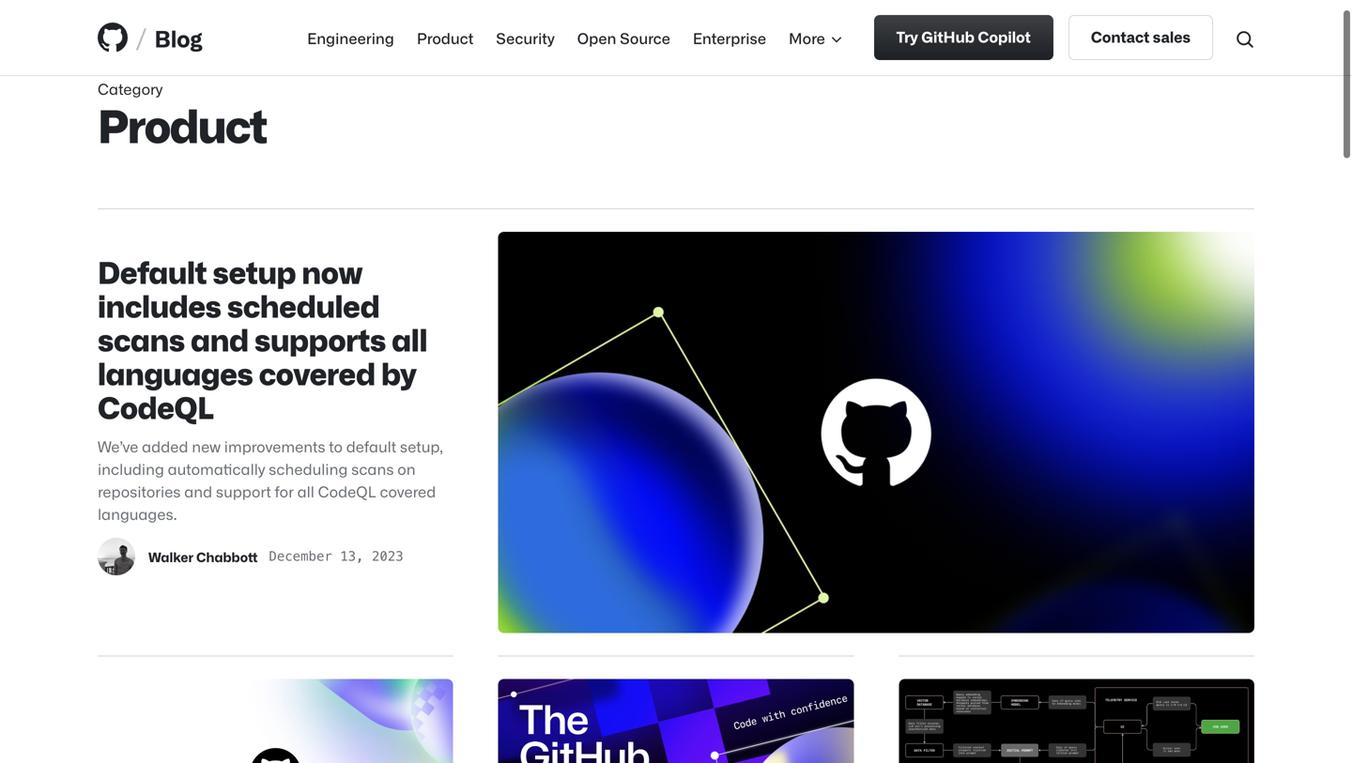 Task type: vqa. For each thing, say whether or not it's contained in the screenshot.
protection
no



Task type: describe. For each thing, give the bounding box(es) containing it.
scans inside default setup now includes scheduled scans and supports all languages covered by codeql
[[98, 321, 185, 357]]

automatically
[[168, 460, 265, 477]]

walker chabbott image
[[98, 538, 135, 576]]

we've added new improvements to default setup, including automatically scheduling scans on repositories and support for all codeql covered languages.
[[98, 437, 443, 523]]

codeql inside default setup now includes scheduled scans and supports all languages covered by codeql
[[98, 388, 214, 424]]

visit github image
[[98, 23, 128, 53]]

added
[[142, 437, 188, 455]]

/
[[135, 19, 147, 55]]

setup,
[[400, 437, 443, 455]]

walker chabbott
[[148, 549, 258, 565]]

category
[[98, 79, 163, 97]]

and inside we've added new improvements to default setup, including automatically scheduling scans on repositories and support for all codeql covered languages.
[[184, 482, 212, 500]]

to
[[329, 437, 343, 455]]

walker chabbott link
[[148, 547, 258, 566]]

december
[[269, 549, 332, 564]]

chabbott
[[196, 549, 258, 565]]

for
[[275, 482, 294, 500]]

source
[[620, 29, 670, 46]]

0 vertical spatial product
[[417, 29, 474, 46]]

github
[[921, 27, 975, 45]]

more button
[[789, 26, 844, 49]]

1 vertical spatial product
[[98, 97, 267, 151]]

december 13, 2023
[[269, 549, 403, 564]]

/ blog
[[135, 19, 203, 55]]

default setup now includes scheduled scans and supports all languages covered by codeql
[[98, 253, 427, 424]]

and inside default setup now includes scheduled scans and supports all languages covered by codeql
[[191, 321, 249, 357]]

default setup now includes scheduled scans and supports all languages covered by codeql link
[[98, 253, 427, 424]]

default
[[98, 253, 207, 289]]

chevron down image
[[829, 31, 844, 46]]

languages.
[[98, 505, 177, 523]]

all inside we've added new improvements to default setup, including automatically scheduling scans on repositories and support for all codeql covered languages.
[[297, 482, 315, 500]]

engineering link
[[307, 26, 394, 49]]

blog
[[154, 24, 203, 51]]

try
[[897, 27, 918, 45]]

security link
[[496, 26, 555, 49]]

open
[[577, 29, 616, 46]]

scheduling
[[269, 460, 348, 477]]



Task type: locate. For each thing, give the bounding box(es) containing it.
1 horizontal spatial all
[[392, 321, 427, 357]]

0 vertical spatial codeql
[[98, 388, 214, 424]]

product
[[417, 29, 474, 46], [98, 97, 267, 151]]

enterprise link
[[693, 26, 766, 49]]

scans
[[98, 321, 185, 357], [351, 460, 394, 477]]

engineering
[[307, 29, 394, 46]]

codeql inside we've added new improvements to default setup, including automatically scheduling scans on repositories and support for all codeql covered languages.
[[318, 482, 376, 500]]

covered down scheduled
[[259, 354, 375, 391]]

codeql
[[98, 388, 214, 424], [318, 482, 376, 500]]

scheduled
[[227, 287, 380, 323]]

improvements
[[224, 437, 325, 455]]

we've
[[98, 437, 138, 455]]

product down blog
[[98, 97, 267, 151]]

0 horizontal spatial product
[[98, 97, 267, 151]]

category product
[[98, 79, 267, 151]]

and
[[191, 321, 249, 357], [184, 482, 212, 500]]

0 vertical spatial covered
[[259, 354, 375, 391]]

covered inside we've added new improvements to default setup, including automatically scheduling scans on repositories and support for all codeql covered languages.
[[380, 482, 436, 500]]

0 vertical spatial scans
[[98, 321, 185, 357]]

and down the setup
[[191, 321, 249, 357]]

covered
[[259, 354, 375, 391], [380, 482, 436, 500]]

contact sales
[[1091, 27, 1191, 45]]

1 vertical spatial codeql
[[318, 482, 376, 500]]

support
[[216, 482, 271, 500]]

0 horizontal spatial codeql
[[98, 388, 214, 424]]

walker
[[148, 549, 193, 565]]

13,
[[340, 549, 364, 564]]

1 vertical spatial and
[[184, 482, 212, 500]]

open source link
[[577, 26, 670, 49]]

1 horizontal spatial product
[[417, 29, 474, 46]]

scans inside we've added new improvements to default setup, including automatically scheduling scans on repositories and support for all codeql covered languages.
[[351, 460, 394, 477]]

1 vertical spatial covered
[[380, 482, 436, 500]]

contact sales link
[[1068, 15, 1213, 60]]

try github copilot
[[897, 27, 1031, 45]]

on
[[397, 460, 416, 477]]

1 horizontal spatial scans
[[351, 460, 394, 477]]

2023
[[372, 549, 403, 564]]

0 horizontal spatial covered
[[259, 354, 375, 391]]

and down automatically
[[184, 482, 212, 500]]

all right for
[[297, 482, 315, 500]]

1 horizontal spatial covered
[[380, 482, 436, 500]]

blog link
[[154, 21, 203, 54]]

more
[[789, 29, 825, 46]]

setup
[[213, 253, 296, 289]]

supports
[[254, 321, 386, 357]]

default setup now includes scheduled scans and supports all languages covered by codeql image
[[498, 232, 1255, 633]]

includes
[[98, 287, 221, 323]]

0 horizontal spatial all
[[297, 482, 315, 500]]

product link
[[417, 26, 474, 49]]

all inside default setup now includes scheduled scans and supports all languages covered by codeql
[[392, 321, 427, 357]]

including
[[98, 460, 164, 477]]

open source
[[577, 29, 670, 46]]

contact
[[1091, 27, 1150, 45]]

codeql up added
[[98, 388, 214, 424]]

1 vertical spatial all
[[297, 482, 315, 500]]

0 vertical spatial all
[[392, 321, 427, 357]]

all right supports
[[392, 321, 427, 357]]

enterprise
[[693, 29, 766, 46]]

covered down on
[[380, 482, 436, 500]]

copilot
[[978, 27, 1031, 45]]

product left security
[[417, 29, 474, 46]]

all
[[392, 321, 427, 357], [297, 482, 315, 500]]

search toggle image
[[1236, 30, 1255, 49]]

sales
[[1153, 27, 1191, 45]]

security
[[496, 29, 555, 46]]

languages
[[98, 354, 253, 391]]

new
[[192, 437, 221, 455]]

try github copilot link
[[874, 15, 1053, 60]]

0 vertical spatial and
[[191, 321, 249, 357]]

by
[[381, 354, 416, 391]]

1 horizontal spatial codeql
[[318, 482, 376, 500]]

codeql down scheduling
[[318, 482, 376, 500]]

covered inside default setup now includes scheduled scans and supports all languages covered by codeql
[[259, 354, 375, 391]]

0 horizontal spatial scans
[[98, 321, 185, 357]]

1 vertical spatial scans
[[351, 460, 394, 477]]

scans down the default
[[98, 321, 185, 357]]

repositories
[[98, 482, 181, 500]]

default
[[346, 437, 396, 455]]

now
[[302, 253, 363, 289]]

scans down default
[[351, 460, 394, 477]]



